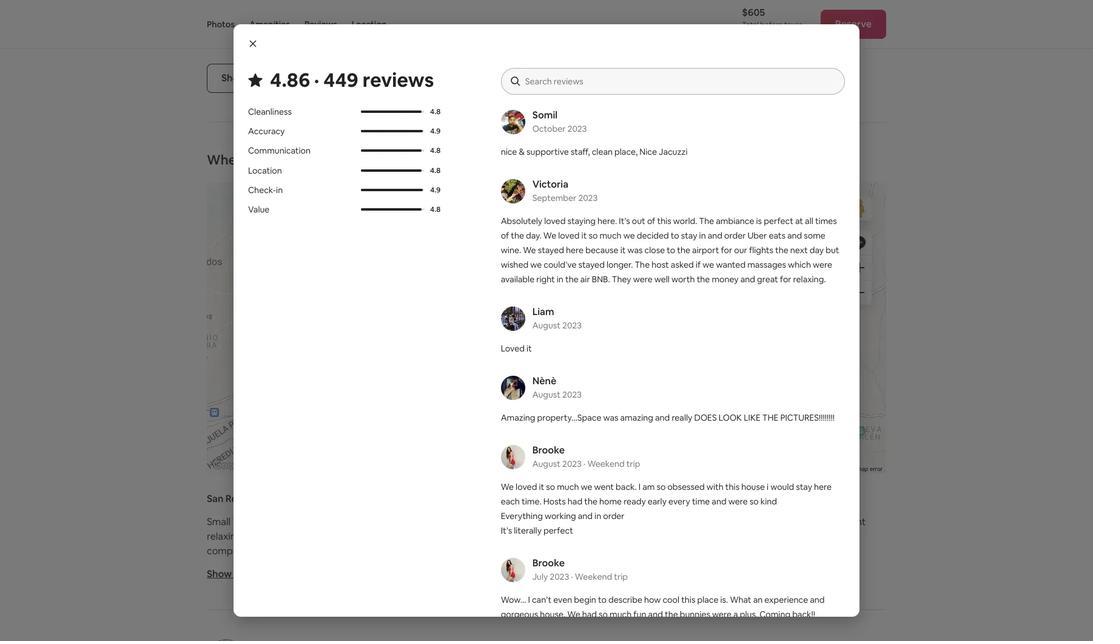 Task type: describe. For each thing, give the bounding box(es) containing it.
i inside we loved it so much we went back. i am so obsessed with this house i would stay here each time. hosts had the home ready early every time and were so kind everything working and in order it's literally perfect
[[639, 481, 641, 492]]

waterfalls.
[[499, 545, 547, 557]]

relaxing. inside absolutely loved staying here. it's out of this world. the ambiance is perfect at all times of the day. we loved it so much we decided to stay in and order uber eats and some wine. we stayed here because it was close to the airport for our flights the next day but wished we could've stayed longer. the host asked if we wanted massages which were available right in the air bnb. they were well worth the money and great for relaxing.
[[794, 274, 827, 285]]

it down the staying
[[582, 230, 587, 241]]

relaxing. inside small town, very close to principal main roads, or volcano or waterfalls areas. please check the guide. recommended stay one day on the apartment relaxing.  most recomended restaurant is casa grande 5 mins away, or more typical food carretica 8 mins away. automercado supermarket if really complete nice grocery store. more visited place to travel is la paz waterfalls.
[[207, 530, 244, 543]]

roads,
[[384, 515, 412, 528]]

Search reviews, Press 'Enter' to search text field
[[526, 75, 834, 87]]

trip for august 2023
[[627, 458, 641, 469]]

so right am
[[657, 481, 666, 492]]

in inside we loved it so much we went back. i am so obsessed with this house i would stay here each time. hosts had the home ready early every time and were so kind everything working and in order it's literally perfect
[[595, 511, 602, 521]]

but
[[826, 245, 840, 256]]

house
[[742, 481, 766, 492]]

town,
[[233, 515, 259, 528]]

back!!
[[793, 609, 816, 620]]

does
[[695, 412, 717, 423]]

so down house
[[750, 496, 759, 507]]

in right right
[[557, 274, 564, 285]]

to up recomended at the bottom of page
[[308, 515, 318, 528]]

show all 449 reviews button
[[207, 64, 330, 93]]

san
[[207, 492, 224, 505]]

decided
[[637, 230, 669, 241]]

reserve button
[[821, 10, 887, 39]]

how
[[645, 594, 661, 605]]

4.8 for value
[[430, 204, 441, 214]]

2023 for nènè
[[563, 389, 582, 400]]

complete
[[207, 545, 250, 557]]

money
[[712, 274, 739, 285]]

they
[[612, 274, 632, 285]]

absolutely loved staying here. it's out of this world. the ambiance is perfect at all times of the day. we loved it so much we decided to stay in and order uber eats and some wine. we stayed here because it was close to the airport for our flights the next day but wished we could've stayed longer. the host asked if we wanted massages which were available right in the air bnb. they were well worth the money and great for relaxing.
[[501, 216, 840, 285]]

reviews for 4.86 · 449 reviews
[[363, 67, 434, 92]]

trip for july 2023
[[614, 571, 628, 582]]

drag pegman onto the map to open street view image
[[848, 196, 872, 220]]

stay inside small town, very close to principal main roads, or volcano or waterfalls areas. please check the guide. recommended stay one day on the apartment relaxing.  most recomended restaurant is casa grande 5 mins away, or more typical food carretica 8 mins away. automercado supermarket if really complete nice grocery store. more visited place to travel is la paz waterfalls.
[[730, 515, 748, 528]]

to down grande
[[421, 545, 431, 557]]

our
[[735, 245, 748, 256]]

and up airport in the right top of the page
[[708, 230, 723, 241]]

4.9 for accuracy
[[431, 126, 441, 136]]

here.
[[598, 216, 618, 226]]

august for liam
[[533, 320, 561, 331]]

airport
[[693, 245, 720, 256]]

0 horizontal spatial for
[[721, 245, 733, 256]]

i inside wow… i can't even begin to describe how cool this place is. what an experience and gorgeous house. we had so much fun and the bunnies were a plus. coming back!!
[[528, 594, 531, 605]]

0 horizontal spatial is
[[379, 530, 386, 543]]

loved for it
[[516, 481, 537, 492]]

we down day.
[[523, 245, 536, 256]]

show all 449 reviews
[[222, 72, 315, 84]]

wine.
[[501, 245, 522, 256]]

this inside absolutely loved staying here. it's out of this world. the ambiance is perfect at all times of the day. we loved it so much we decided to stay in and order uber eats and some wine. we stayed here because it was close to the airport for our flights the next day but wished we could've stayed longer. the host asked if we wanted massages which were available right in the air bnb. they were well worth the money and great for relaxing.
[[658, 216, 672, 226]]

reviews for show all 449 reviews
[[280, 72, 315, 84]]

staying
[[568, 216, 596, 226]]

had inside wow… i can't even begin to describe how cool this place is. what an experience and gorgeous house. we had so much fun and the bunnies were a plus. coming back!!
[[583, 609, 597, 620]]

obsessed
[[668, 481, 705, 492]]

world.
[[674, 216, 698, 226]]

keyboard
[[596, 466, 621, 472]]

2 vertical spatial more
[[234, 568, 258, 580]]

property…space
[[538, 412, 602, 423]]

a inside wow… i can't even begin to describe how cool this place is. what an experience and gorgeous house. we had so much fun and the bunnies were a plus. coming back!!
[[734, 609, 739, 620]]

right
[[537, 274, 555, 285]]

1 mins from the left
[[455, 530, 476, 543]]

was inside absolutely loved staying here. it's out of this world. the ambiance is perfect at all times of the day. we loved it so much we decided to stay in and order uber eats and some wine. we stayed here because it was close to the airport for our flights the next day but wished we could've stayed longer. the host asked if we wanted massages which were available right in the air bnb. they were well worth the money and great for relaxing.
[[628, 245, 643, 256]]

on
[[788, 515, 799, 528]]

we down airport in the right top of the page
[[703, 259, 715, 270]]

it's inside everything working and in order it's literally perfect
[[207, 38, 220, 50]]

location inside 4.86 · 449 reviews dialog
[[248, 165, 282, 175]]

4.86 · 449 reviews dialog
[[234, 24, 860, 641]]

place inside small town, very close to principal main roads, or volcano or waterfalls areas. please check the guide. recommended stay one day on the apartment relaxing.  most recomended restaurant is casa grande 5 mins away, or more typical food carretica 8 mins away. automercado supermarket if really complete nice grocery store. more visited place to travel is la paz waterfalls.
[[395, 545, 419, 557]]

2023 for somil
[[568, 123, 587, 134]]

we inside we loved it so much we went back. i am so obsessed with this house i would stay here each time. hosts had the home ready early every time and were so kind everything working and in order it's literally perfect
[[581, 481, 593, 492]]

visited
[[363, 545, 393, 557]]

0 vertical spatial a
[[852, 466, 855, 472]]

reviews button
[[305, 0, 337, 49]]

$605
[[743, 6, 766, 19]]

available
[[501, 274, 535, 285]]

list containing everything working and in order
[[202, 0, 892, 64]]

somil october 2023
[[533, 109, 587, 134]]

which
[[789, 259, 812, 270]]

volcano
[[425, 515, 461, 528]]

home
[[600, 496, 622, 507]]

brooke image for august
[[501, 445, 526, 469]]

uber
[[748, 230, 768, 241]]

recomended
[[271, 530, 329, 543]]

the right on
[[801, 515, 816, 528]]

1 horizontal spatial of
[[648, 216, 656, 226]]

add a place to the map image
[[853, 236, 868, 250]]

we down out
[[624, 230, 635, 241]]

casa
[[388, 530, 410, 543]]

kind
[[761, 496, 778, 507]]

times
[[816, 216, 838, 226]]

we inside wow… i can't even begin to describe how cool this place is. what an experience and gorgeous house. we had so much fun and the bunnies were a plus. coming back!!
[[568, 609, 581, 620]]

communication
[[248, 145, 311, 156]]

accuracy
[[248, 126, 285, 137]]

map
[[857, 466, 869, 472]]

so inside wow… i can't even begin to describe how cool this place is. what an experience and gorgeous house. we had so much fun and the bunnies were a plus. coming back!!
[[599, 609, 608, 620]]

zoom out image
[[855, 288, 865, 297]]

next
[[791, 245, 808, 256]]

october
[[533, 123, 566, 134]]

carretica
[[598, 530, 639, 543]]

away,
[[478, 530, 503, 543]]

nènè august 2023
[[533, 375, 582, 400]]

victoria image
[[501, 179, 526, 203]]

4.9 for check-in
[[431, 185, 441, 194]]

please
[[552, 515, 581, 528]]

working inside everything working and in order it's literally perfect
[[257, 23, 293, 36]]

this inside wow… i can't even begin to describe how cool this place is. what an experience and gorgeous house. we had so much fun and the bunnies were a plus. coming back!!
[[682, 594, 696, 605]]

$605 total before taxes
[[743, 6, 803, 30]]

order inside absolutely loved staying here. it's out of this world. the ambiance is perfect at all times of the day. we loved it so much we decided to stay in and order uber eats and some wine. we stayed here because it was close to the airport for our flights the next day but wished we could've stayed longer. the host asked if we wanted massages which were available right in the air bnb. they were well worth the money and great for relaxing.
[[725, 230, 746, 241]]

to up host
[[667, 245, 676, 256]]

even
[[554, 594, 573, 605]]

brooke for july
[[533, 557, 565, 569]]

at
[[796, 216, 804, 226]]

supportive
[[527, 146, 569, 157]]

waterfalls
[[475, 515, 520, 528]]

0 horizontal spatial stayed
[[538, 245, 565, 256]]

were inside wow… i can't even begin to describe how cool this place is. what an experience and gorgeous house. we had so much fun and the bunnies were a plus. coming back!!
[[713, 609, 732, 620]]

small
[[207, 515, 231, 528]]

value
[[248, 203, 270, 214]]

restaurant
[[331, 530, 377, 543]]

2 show more from the top
[[207, 568, 258, 580]]

brooke image
[[501, 558, 526, 582]]

house.
[[540, 609, 566, 620]]

and left great
[[741, 274, 756, 285]]

where
[[207, 151, 249, 168]]

is.
[[721, 594, 729, 605]]

guide.
[[629, 515, 657, 528]]

2023 left keyboard
[[563, 458, 582, 469]]

google map
showing 5 points of interest. region
[[108, 34, 1041, 500]]

we inside we loved it so much we went back. i am so obsessed with this house i would stay here each time. hosts had the home ready early every time and were so kind everything working and in order it's literally perfect
[[501, 481, 514, 492]]

the down absolutely
[[511, 230, 525, 241]]

we up right
[[531, 259, 542, 270]]

literally inside we loved it so much we went back. i am so obsessed with this house i would stay here each time. hosts had the home ready early every time and were so kind everything working and in order it's literally perfect
[[514, 525, 542, 536]]

we loved it so much we went back. i am so obsessed with this house i would stay here each time. hosts had the home ready early every time and were so kind everything working and in order it's literally perfect
[[501, 481, 832, 536]]

loved
[[501, 343, 525, 354]]

this inside we loved it so much we went back. i am so obsessed with this house i would stay here each time. hosts had the home ready early every time and were so kind everything working and in order it's literally perfect
[[726, 481, 740, 492]]

weekend trip for august 2023
[[588, 458, 641, 469]]

4.8 for location
[[430, 165, 441, 175]]

0 horizontal spatial was
[[604, 412, 619, 423]]

were inside we loved it so much we went back. i am so obsessed with this house i would stay here each time. hosts had the home ready early every time and were so kind everything working and in order it's literally perfect
[[729, 496, 748, 507]]

wow… i can't even begin to describe how cool this place is. what an experience and gorgeous house. we had so much fun and the bunnies were a plus. coming back!!
[[501, 594, 825, 620]]

were down but
[[814, 259, 833, 270]]

it right the loved on the left bottom of the page
[[527, 343, 532, 354]]

could've
[[544, 259, 577, 270]]

order inside everything working and in order it's literally perfect
[[324, 23, 349, 36]]

store.
[[310, 545, 336, 557]]

is inside absolutely loved staying here. it's out of this world. the ambiance is perfect at all times of the day. we loved it so much we decided to stay in and order uber eats and some wine. we stayed here because it was close to the airport for our flights the next day but wished we could've stayed longer. the host asked if we wanted massages which were available right in the air bnb. they were well worth the money and great for relaxing.
[[757, 216, 763, 226]]

and down how
[[649, 609, 663, 620]]

4.86
[[270, 67, 310, 92]]

4.8 for communication
[[430, 146, 441, 155]]

449 for all
[[261, 72, 278, 84]]

nice inside 4.86 · 449 reviews dialog
[[501, 146, 517, 157]]

1 vertical spatial the
[[635, 259, 650, 270]]

it's inside absolutely loved staying here. it's out of this world. the ambiance is perfect at all times of the day. we loved it so much we decided to stay in and order uber eats and some wine. we stayed here because it was close to the airport for our flights the next day but wished we could've stayed longer. the host asked if we wanted massages which were available right in the air bnb. they were well worth the money and great for relaxing.
[[619, 216, 631, 226]]

perfect inside absolutely loved staying here. it's out of this world. the ambiance is perfect at all times of the day. we loved it so much we decided to stay in and order uber eats and some wine. we stayed here because it was close to the airport for our flights the next day but wished we could've stayed longer. the host asked if we wanted massages which were available right in the air bnb. they were well worth the money and great for relaxing.
[[764, 216, 794, 226]]

apartment
[[818, 515, 867, 528]]

air
[[581, 274, 590, 285]]

loved for staying
[[545, 216, 566, 226]]

the left air
[[566, 274, 579, 285]]

the up asked
[[678, 245, 691, 256]]

more inside small town, very close to principal main roads, or volcano or waterfalls areas. please check the guide. recommended stay one day on the apartment relaxing.  most recomended restaurant is casa grande 5 mins away, or more typical food carretica 8 mins away. automercado supermarket if really complete nice grocery store. more visited place to travel is la paz waterfalls.
[[517, 530, 540, 543]]

and up food
[[578, 511, 593, 521]]

clean
[[592, 146, 613, 157]]

much inside wow… i can't even begin to describe how cool this place is. what an experience and gorgeous house. we had so much fun and the bunnies were a plus. coming back!!
[[610, 609, 632, 620]]

and right amazing
[[656, 412, 670, 423]]



Task type: locate. For each thing, give the bounding box(es) containing it.
show for show more 'button' in the list
[[207, 27, 232, 39]]

gorgeous
[[501, 609, 539, 620]]

is left 'la' on the left bottom of the page
[[460, 545, 467, 557]]

keyboard shortcuts button
[[596, 465, 648, 474]]

begin
[[574, 594, 597, 605]]

8
[[642, 530, 647, 543]]

victoria image
[[501, 179, 526, 203]]

here inside we loved it so much we went back. i am so obsessed with this house i would stay here each time. hosts had the home ready early every time and were so kind everything working and in order it's literally perfect
[[815, 481, 832, 492]]

august 2023
[[533, 458, 582, 469]]

very
[[261, 515, 281, 528]]

liam
[[533, 305, 555, 318]]

photos
[[207, 19, 235, 30]]

was
[[628, 245, 643, 256], [604, 412, 619, 423]]

close up recomended at the bottom of page
[[283, 515, 306, 528]]

0 horizontal spatial this
[[658, 216, 672, 226]]

1 vertical spatial nice
[[252, 545, 271, 557]]

liam image
[[501, 307, 526, 331], [501, 307, 526, 331]]

principal
[[320, 515, 358, 528]]

1 vertical spatial working
[[545, 511, 577, 521]]

was up longer.
[[628, 245, 643, 256]]

wished
[[501, 259, 529, 270]]

1 vertical spatial stay
[[797, 481, 813, 492]]

and
[[295, 23, 312, 36], [708, 230, 723, 241], [788, 230, 803, 241], [741, 274, 756, 285], [656, 412, 670, 423], [712, 496, 727, 507], [578, 511, 593, 521], [811, 594, 825, 605], [649, 609, 663, 620]]

pictures!!!!!!!!
[[781, 412, 835, 423]]

2023 inside somil october 2023
[[568, 123, 587, 134]]

we up each
[[501, 481, 514, 492]]

we right day.
[[544, 230, 557, 241]]

0 vertical spatial it's
[[207, 38, 220, 50]]

449 for ·
[[324, 67, 359, 92]]

0 vertical spatial everything
[[207, 23, 255, 36]]

order inside we loved it so much we went back. i am so obsessed with this house i would stay here each time. hosts had the home ready early every time and were so kind everything working and in order it's literally perfect
[[604, 511, 625, 521]]

august
[[533, 320, 561, 331], [533, 389, 561, 400], [533, 458, 561, 469]]

0 vertical spatial brooke
[[533, 444, 565, 457]]

2 show more button from the top
[[207, 568, 268, 580]]

if right asked
[[696, 259, 701, 270]]

august for nènè
[[533, 389, 561, 400]]

0 vertical spatial here
[[566, 245, 584, 256]]

3 4.8 from the top
[[430, 165, 441, 175]]

2 horizontal spatial or
[[505, 530, 514, 543]]

is
[[757, 216, 763, 226], [379, 530, 386, 543], [460, 545, 467, 557]]

everything inside we loved it so much we went back. i am so obsessed with this house i would stay here each time. hosts had the home ready early every time and were so kind everything working and in order it's literally perfect
[[501, 511, 543, 521]]

the inside wow… i can't even begin to describe how cool this place is. what an experience and gorgeous house. we had so much fun and the bunnies were a plus. coming back!!
[[665, 609, 679, 620]]

wanted
[[717, 259, 746, 270]]

1 vertical spatial was
[[604, 412, 619, 423]]

if
[[696, 259, 701, 270], [823, 530, 829, 543]]

great
[[758, 274, 779, 285]]

the left host
[[635, 259, 650, 270]]

2023 inside nènè august 2023
[[563, 389, 582, 400]]

a left the map
[[852, 466, 855, 472]]

cleanliness
[[248, 106, 292, 117]]

in right amenities
[[314, 23, 322, 36]]

0 horizontal spatial nice
[[252, 545, 271, 557]]

order left location button
[[324, 23, 349, 36]]

somil image
[[501, 110, 526, 134], [501, 110, 526, 134]]

1 vertical spatial location
[[248, 165, 282, 175]]

weekend for august 2023
[[588, 458, 625, 469]]

august down nènè
[[533, 389, 561, 400]]

place inside wow… i can't even begin to describe how cool this place is. what an experience and gorgeous house. we had so much fun and the bunnies were a plus. coming back!!
[[698, 594, 719, 605]]

everything inside everything working and in order it's literally perfect
[[207, 23, 255, 36]]

place down casa
[[395, 545, 419, 557]]

1 august from the top
[[533, 320, 561, 331]]

really inside 4.86 · 449 reviews dialog
[[672, 412, 693, 423]]

0 vertical spatial this
[[658, 216, 672, 226]]

1 horizontal spatial order
[[604, 511, 625, 521]]

relaxing.
[[794, 274, 827, 285], [207, 530, 244, 543]]

all inside button
[[249, 72, 259, 84]]

loved inside we loved it so much we went back. i am so obsessed with this house i would stay here each time. hosts had the home ready early every time and were so kind everything working and in order it's literally perfect
[[516, 481, 537, 492]]

in
[[314, 23, 322, 36], [276, 184, 283, 195], [700, 230, 706, 241], [557, 274, 564, 285], [595, 511, 602, 521]]

0 vertical spatial really
[[672, 412, 693, 423]]

nice left &
[[501, 146, 517, 157]]

weekend for july 2023
[[575, 571, 613, 582]]

close inside small town, very close to principal main roads, or volcano or waterfalls areas. please check the guide. recommended stay one day on the apartment relaxing.  most recomended restaurant is casa grande 5 mins away, or more typical food carretica 8 mins away. automercado supermarket if really complete nice grocery store. more visited place to travel is la paz waterfalls.
[[283, 515, 306, 528]]

day down some
[[810, 245, 825, 256]]

to inside wow… i can't even begin to describe how cool this place is. what an experience and gorgeous house. we had so much fun and the bunnies were a plus. coming back!!
[[599, 594, 607, 605]]

and up the 'next'
[[788, 230, 803, 241]]

if inside absolutely loved staying here. it's out of this world. the ambiance is perfect at all times of the day. we loved it so much we decided to stay in and order uber eats and some wine. we stayed here because it was close to the airport for our flights the next day but wished we could've stayed longer. the host asked if we wanted massages which were available right in the air bnb. they were well worth the money and great for relaxing.
[[696, 259, 701, 270]]

1 vertical spatial a
[[734, 609, 739, 620]]

day inside absolutely loved staying here. it's out of this world. the ambiance is perfect at all times of the day. we loved it so much we decided to stay in and order uber eats and some wine. we stayed here because it was close to the airport for our flights the next day but wished we could've stayed longer. the host asked if we wanted massages which were available right in the air bnb. they were well worth the money and great for relaxing.
[[810, 245, 825, 256]]

0 horizontal spatial the
[[635, 259, 650, 270]]

1 vertical spatial loved
[[559, 230, 580, 241]]

1 show more button from the top
[[207, 27, 268, 39]]

were
[[814, 259, 833, 270], [634, 274, 653, 285], [729, 496, 748, 507], [713, 609, 732, 620]]

all inside absolutely loved staying here. it's out of this world. the ambiance is perfect at all times of the day. we loved it so much we decided to stay in and order uber eats and some wine. we stayed here because it was close to the airport for our flights the next day but wished we could've stayed longer. the host asked if we wanted massages which were available right in the air bnb. they were well worth the money and great for relaxing.
[[806, 216, 814, 226]]

1 vertical spatial show more
[[207, 568, 258, 580]]

bunnies
[[680, 609, 711, 620]]

trip
[[627, 458, 641, 469], [614, 571, 628, 582]]

brooke up august 2023
[[533, 444, 565, 457]]

0 vertical spatial order
[[324, 23, 349, 36]]

1 vertical spatial day
[[769, 515, 786, 528]]

1 4.9 from the top
[[431, 126, 441, 136]]

1 horizontal spatial really
[[831, 530, 854, 543]]

1 vertical spatial relaxing.
[[207, 530, 244, 543]]

loved down september
[[545, 216, 566, 226]]

1 horizontal spatial was
[[628, 245, 643, 256]]

weekend trip up went
[[588, 458, 641, 469]]

0 horizontal spatial everything
[[207, 23, 255, 36]]

2 4.9 from the top
[[431, 185, 441, 194]]

google image
[[210, 458, 250, 474]]

2023 for victoria
[[579, 192, 598, 203]]

a
[[852, 466, 855, 472], [734, 609, 739, 620]]

in down home
[[595, 511, 602, 521]]

here up "could've"
[[566, 245, 584, 256]]

stayed up air
[[579, 259, 605, 270]]

0 horizontal spatial perfect
[[256, 38, 290, 50]]

reserve
[[836, 18, 872, 30]]

paz
[[482, 545, 497, 557]]

5
[[448, 530, 453, 543]]

cool
[[663, 594, 680, 605]]

4.9 out of 5.0 image
[[362, 130, 424, 132], [362, 130, 423, 132], [362, 188, 424, 191], [362, 188, 423, 191]]

1 vertical spatial really
[[831, 530, 854, 543]]

4.8 for cleanliness
[[430, 107, 441, 117]]

2 vertical spatial order
[[604, 511, 625, 521]]

3 august from the top
[[533, 458, 561, 469]]

1 vertical spatial this
[[726, 481, 740, 492]]

2 vertical spatial much
[[610, 609, 632, 620]]

449 inside show all 449 reviews button
[[261, 72, 278, 84]]

0 vertical spatial working
[[257, 23, 293, 36]]

had inside we loved it so much we went back. i am so obsessed with this house i would stay here each time. hosts had the home ready early every time and were so kind everything working and in order it's literally perfect
[[568, 496, 583, 507]]

total
[[743, 20, 759, 30]]

0 vertical spatial weekend
[[588, 458, 625, 469]]

is up "uber"
[[757, 216, 763, 226]]

were left well
[[634, 274, 653, 285]]

1 vertical spatial it's
[[619, 216, 631, 226]]

1 4.8 from the top
[[430, 107, 441, 117]]

so left fun
[[599, 609, 608, 620]]

really inside small town, very close to principal main roads, or volcano or waterfalls areas. please check the guide. recommended stay one day on the apartment relaxing.  most recomended restaurant is casa grande 5 mins away, or more typical food carretica 8 mins away. automercado supermarket if really complete nice grocery store. more visited place to travel is la paz waterfalls.
[[831, 530, 854, 543]]

costa
[[342, 492, 369, 505]]

more inside list
[[234, 27, 258, 39]]

close down decided
[[645, 245, 665, 256]]

1 vertical spatial for
[[781, 274, 792, 285]]

2 vertical spatial it's
[[501, 525, 512, 536]]

0 vertical spatial for
[[721, 245, 733, 256]]

weekend up went
[[588, 458, 625, 469]]

0 horizontal spatial of
[[501, 230, 509, 241]]

grande
[[412, 530, 446, 543]]

we down even
[[568, 609, 581, 620]]

error
[[871, 466, 883, 472]]

weekend
[[588, 458, 625, 469], [575, 571, 613, 582]]

much inside we loved it so much we went back. i am so obsessed with this house i would stay here each time. hosts had the home ready early every time and were so kind everything working and in order it's literally perfect
[[557, 481, 579, 492]]

0 horizontal spatial day
[[769, 515, 786, 528]]

brooke up july 2023
[[533, 557, 565, 569]]

the down eats
[[776, 245, 789, 256]]

trip up describe
[[614, 571, 628, 582]]

brooke for august
[[533, 444, 565, 457]]

so inside absolutely loved staying here. it's out of this world. the ambiance is perfect at all times of the day. we loved it so much we decided to stay in and order uber eats and some wine. we stayed here because it was close to the airport for our flights the next day but wished we could've stayed longer. the host asked if we wanted massages which were available right in the air bnb. they were well worth the money and great for relaxing.
[[589, 230, 598, 241]]

2023 for liam
[[563, 320, 582, 331]]

1 horizontal spatial here
[[815, 481, 832, 492]]

2 horizontal spatial stay
[[797, 481, 813, 492]]

asked
[[671, 259, 694, 270]]

show inside button
[[222, 72, 247, 84]]

were down house
[[729, 496, 748, 507]]

2 horizontal spatial perfect
[[764, 216, 794, 226]]

0 horizontal spatial reviews
[[280, 72, 315, 84]]

here inside absolutely loved staying here. it's out of this world. the ambiance is perfect at all times of the day. we loved it so much we decided to stay in and order uber eats and some wine. we stayed here because it was close to the airport for our flights the next day but wished we could've stayed longer. the host asked if we wanted massages which were available right in the air bnb. they were well worth the money and great for relaxing.
[[566, 245, 584, 256]]

this
[[658, 216, 672, 226], [726, 481, 740, 492], [682, 594, 696, 605]]

the down went
[[585, 496, 598, 507]]

1 vertical spatial is
[[379, 530, 386, 543]]

august inside nènè august 2023
[[533, 389, 561, 400]]

brooke image for july
[[501, 558, 526, 582]]

it's up waterfalls.
[[501, 525, 512, 536]]

the up carretica
[[612, 515, 627, 528]]

449 inside 4.86 · 449 reviews dialog
[[324, 67, 359, 92]]

1 vertical spatial august
[[533, 389, 561, 400]]

2 vertical spatial perfect
[[544, 525, 574, 536]]

0 horizontal spatial order
[[324, 23, 349, 36]]

nice inside small town, very close to principal main roads, or volcano or waterfalls areas. please check the guide. recommended stay one day on the apartment relaxing.  most recomended restaurant is casa grande 5 mins away, or more typical food carretica 8 mins away. automercado supermarket if really complete nice grocery store. more visited place to travel is la paz waterfalls.
[[252, 545, 271, 557]]

2023 inside the victoria september 2023
[[579, 192, 598, 203]]

1 vertical spatial much
[[557, 481, 579, 492]]

reviews inside button
[[280, 72, 315, 84]]

nice down most
[[252, 545, 271, 557]]

0 vertical spatial literally
[[222, 38, 254, 50]]

2 august from the top
[[533, 389, 561, 400]]

can't
[[532, 594, 552, 605]]

1 vertical spatial place
[[698, 594, 719, 605]]

literally down photos
[[222, 38, 254, 50]]

july 2023
[[533, 571, 570, 582]]

everything working and in order it's literally perfect
[[207, 23, 349, 50]]

food
[[574, 530, 596, 543]]

close inside absolutely loved staying here. it's out of this world. the ambiance is perfect at all times of the day. we loved it so much we decided to stay in and order uber eats and some wine. we stayed here because it was close to the airport for our flights the next day but wished we could've stayed longer. the host asked if we wanted massages which were available right in the air bnb. they were well worth the money and great for relaxing.
[[645, 245, 665, 256]]

most
[[247, 530, 269, 543]]

1 horizontal spatial nice
[[501, 146, 517, 157]]

1 horizontal spatial it's
[[501, 525, 512, 536]]

had right hosts
[[568, 496, 583, 507]]

working left reviews
[[257, 23, 293, 36]]

it inside we loved it so much we went back. i am so obsessed with this house i would stay here each time. hosts had the home ready early every time and were so kind everything working and in order it's literally perfect
[[539, 481, 545, 492]]

reviews
[[305, 19, 337, 30]]

nice & supportive staff, clean place, nice jacuzzi
[[501, 146, 688, 157]]

went
[[595, 481, 614, 492]]

early
[[648, 496, 667, 507]]

in inside everything working and in order it's literally perfect
[[314, 23, 322, 36]]

staff,
[[571, 146, 590, 157]]

brooke image
[[501, 445, 526, 469], [501, 445, 526, 469], [501, 558, 526, 582]]

it's left out
[[619, 216, 631, 226]]

much up hosts
[[557, 481, 579, 492]]

day.
[[526, 230, 542, 241]]

0 horizontal spatial working
[[257, 23, 293, 36]]

check-
[[248, 184, 276, 195]]

0 vertical spatial place
[[395, 545, 419, 557]]

0 vertical spatial much
[[600, 230, 622, 241]]

i
[[767, 481, 769, 492]]

loved up time.
[[516, 481, 537, 492]]

if inside small town, very close to principal main roads, or volcano or waterfalls areas. please check the guide. recommended stay one day on the apartment relaxing.  most recomended restaurant is casa grande 5 mins away, or more typical food carretica 8 mins away. automercado supermarket if really complete nice grocery store. more visited place to travel is la paz waterfalls.
[[823, 530, 829, 543]]

0 vertical spatial stayed
[[538, 245, 565, 256]]

1 horizontal spatial close
[[645, 245, 665, 256]]

1 horizontal spatial reviews
[[363, 67, 434, 92]]

0 vertical spatial day
[[810, 245, 825, 256]]

experience
[[765, 594, 809, 605]]

mins right 8
[[649, 530, 670, 543]]

the right the world.
[[700, 216, 715, 226]]

0 vertical spatial i
[[639, 481, 641, 492]]

coming
[[760, 609, 791, 620]]

literally up waterfalls.
[[514, 525, 542, 536]]

de
[[257, 492, 269, 505]]

2 brooke from the top
[[533, 557, 565, 569]]

a left plus.
[[734, 609, 739, 620]]

0 vertical spatial the
[[700, 216, 715, 226]]

all
[[249, 72, 259, 84], [806, 216, 814, 226]]

&
[[519, 146, 525, 157]]

really down the apartment
[[831, 530, 854, 543]]

0 horizontal spatial location
[[248, 165, 282, 175]]

jacuzzi
[[659, 146, 688, 157]]

i left can't
[[528, 594, 531, 605]]

0 vertical spatial relaxing.
[[794, 274, 827, 285]]

0 horizontal spatial or
[[414, 515, 423, 528]]

travel
[[433, 545, 458, 557]]

it's inside we loved it so much we went back. i am so obsessed with this house i would stay here each time. hosts had the home ready early every time and were so kind everything working and in order it's literally perfect
[[501, 525, 512, 536]]

1 horizontal spatial place
[[698, 594, 719, 605]]

roque
[[226, 492, 255, 505]]

nènè image
[[501, 376, 526, 400], [501, 376, 526, 400]]

loved
[[545, 216, 566, 226], [559, 230, 580, 241], [516, 481, 537, 492]]

2023 up property…space
[[563, 389, 582, 400]]

like
[[744, 412, 761, 423]]

mins right 5
[[455, 530, 476, 543]]

all right at
[[806, 216, 814, 226]]

the
[[700, 216, 715, 226], [635, 259, 650, 270]]

august inside liam august 2023
[[533, 320, 561, 331]]

and down with
[[712, 496, 727, 507]]

1 vertical spatial stayed
[[579, 259, 605, 270]]

ambiance
[[717, 216, 755, 226]]

1 vertical spatial close
[[283, 515, 306, 528]]

show down complete
[[207, 568, 232, 580]]

am
[[643, 481, 655, 492]]

rica
[[371, 492, 390, 505]]

449 up cleanliness
[[261, 72, 278, 84]]

august up hosts
[[533, 458, 561, 469]]

in down you'll
[[276, 184, 283, 195]]

1 show more from the top
[[207, 27, 258, 39]]

or right volcano
[[463, 515, 473, 528]]

zoom in image
[[855, 263, 865, 273]]

show inside list
[[207, 27, 232, 39]]

it's
[[207, 38, 220, 50], [619, 216, 631, 226], [501, 525, 512, 536]]

worth
[[672, 274, 695, 285]]

perfect down amenities
[[256, 38, 290, 50]]

bnb.
[[592, 274, 611, 285]]

0 vertical spatial all
[[249, 72, 259, 84]]

is up visited
[[379, 530, 386, 543]]

1 horizontal spatial or
[[463, 515, 473, 528]]

2023 right your stay location, map pin image
[[563, 320, 582, 331]]

2023 right july
[[550, 571, 570, 582]]

the right worth
[[697, 274, 711, 285]]

1 brooke from the top
[[533, 444, 565, 457]]

much down here.
[[600, 230, 622, 241]]

because
[[586, 245, 619, 256]]

2 horizontal spatial order
[[725, 230, 746, 241]]

if down the apartment
[[823, 530, 829, 543]]

and right amenities
[[295, 23, 312, 36]]

1 vertical spatial of
[[501, 230, 509, 241]]

your stay location, map pin image
[[532, 313, 562, 342]]

1 vertical spatial had
[[583, 609, 597, 620]]

1 vertical spatial brooke
[[533, 557, 565, 569]]

2 mins from the left
[[649, 530, 670, 543]]

back.
[[616, 481, 637, 492]]

location button
[[352, 0, 387, 49]]

or down waterfalls
[[505, 530, 514, 543]]

order down home
[[604, 511, 625, 521]]

1 horizontal spatial a
[[852, 466, 855, 472]]

1 horizontal spatial is
[[460, 545, 467, 557]]

1 horizontal spatial stayed
[[579, 259, 605, 270]]

0 horizontal spatial relaxing.
[[207, 530, 244, 543]]

here up the apartment
[[815, 481, 832, 492]]

time.
[[522, 496, 542, 507]]

to right begin
[[599, 594, 607, 605]]

0 vertical spatial august
[[533, 320, 561, 331]]

1 horizontal spatial for
[[781, 274, 792, 285]]

0 vertical spatial location
[[352, 19, 387, 30]]

of up wine.
[[501, 230, 509, 241]]

it up time.
[[539, 481, 545, 492]]

and up back!!
[[811, 594, 825, 605]]

0 horizontal spatial stay
[[682, 230, 698, 241]]

weekend trip
[[588, 458, 641, 469], [575, 571, 628, 582]]

more
[[234, 27, 258, 39], [517, 530, 540, 543], [234, 568, 258, 580]]

4.86 · 449 reviews
[[270, 67, 434, 92]]

0 vertical spatial show
[[207, 27, 232, 39]]

4.8 out of 5.0 image
[[362, 110, 424, 113], [362, 110, 422, 113], [362, 149, 424, 152], [362, 149, 422, 152], [362, 169, 424, 171], [362, 169, 422, 171], [362, 208, 424, 210], [362, 208, 422, 210]]

weekend trip for july 2023
[[575, 571, 628, 582]]

much inside absolutely loved staying here. it's out of this world. the ambiance is perfect at all times of the day. we loved it so much we decided to stay in and order uber eats and some wine. we stayed here because it was close to the airport for our flights the next day but wished we could've stayed longer. the host asked if we wanted massages which were available right in the air bnb. they were well worth the money and great for relaxing.
[[600, 230, 622, 241]]

show more button inside list
[[207, 27, 268, 39]]

show down photos "button"
[[222, 72, 247, 84]]

barva,
[[271, 492, 299, 505]]

where you'll be
[[207, 151, 304, 168]]

0 horizontal spatial 449
[[261, 72, 278, 84]]

of right out
[[648, 216, 656, 226]]

2 vertical spatial stay
[[730, 515, 748, 528]]

it up longer.
[[621, 245, 626, 256]]

4 4.8 from the top
[[430, 204, 441, 214]]

working inside we loved it so much we went back. i am so obsessed with this house i would stay here each time. hosts had the home ready early every time and were so kind everything working and in order it's literally perfect
[[545, 511, 577, 521]]

would
[[771, 481, 795, 492]]

and inside everything working and in order it's literally perfect
[[295, 23, 312, 36]]

1 horizontal spatial if
[[823, 530, 829, 543]]

july
[[533, 571, 548, 582]]

reviews inside dialog
[[363, 67, 434, 92]]

stay inside absolutely loved staying here. it's out of this world. the ambiance is perfect at all times of the day. we loved it so much we decided to stay in and order uber eats and some wine. we stayed here because it was close to the airport for our flights the next day but wished we could've stayed longer. the host asked if we wanted massages which were available right in the air bnb. they were well worth the money and great for relaxing.
[[682, 230, 698, 241]]

4.8
[[430, 107, 441, 117], [430, 146, 441, 155], [430, 165, 441, 175], [430, 204, 441, 214]]

list
[[202, 0, 892, 64]]

1 horizontal spatial all
[[806, 216, 814, 226]]

to down the world.
[[671, 230, 680, 241]]

day inside small town, very close to principal main roads, or volcano or waterfalls areas. please check the guide. recommended stay one day on the apartment relaxing.  most recomended restaurant is casa grande 5 mins away, or more typical food carretica 8 mins away. automercado supermarket if really complete nice grocery store. more visited place to travel is la paz waterfalls.
[[769, 515, 786, 528]]

0 horizontal spatial literally
[[222, 38, 254, 50]]

look
[[719, 412, 743, 423]]

show for 2nd show more 'button' from the top
[[207, 568, 232, 580]]

literally inside everything working and in order it's literally perfect
[[222, 38, 254, 50]]

0 vertical spatial perfect
[[256, 38, 290, 50]]

loved down the staying
[[559, 230, 580, 241]]

relaxing. down which
[[794, 274, 827, 285]]

1 horizontal spatial the
[[700, 216, 715, 226]]

2 vertical spatial this
[[682, 594, 696, 605]]

0 horizontal spatial it's
[[207, 38, 220, 50]]

much down describe
[[610, 609, 632, 620]]

2 vertical spatial august
[[533, 458, 561, 469]]

perfect up eats
[[764, 216, 794, 226]]

photos button
[[207, 0, 235, 49]]

1 horizontal spatial location
[[352, 19, 387, 30]]

an
[[754, 594, 763, 605]]

stay inside we loved it so much we went back. i am so obsessed with this house i would stay here each time. hosts had the home ready early every time and were so kind everything working and in order it's literally perfect
[[797, 481, 813, 492]]

1 vertical spatial literally
[[514, 525, 542, 536]]

0 vertical spatial loved
[[545, 216, 566, 226]]

weekend trip up begin
[[575, 571, 628, 582]]

the
[[511, 230, 525, 241], [678, 245, 691, 256], [776, 245, 789, 256], [566, 274, 579, 285], [697, 274, 711, 285], [585, 496, 598, 507], [612, 515, 627, 528], [801, 515, 816, 528], [665, 609, 679, 620]]

this right with
[[726, 481, 740, 492]]

1 horizontal spatial 449
[[324, 67, 359, 92]]

2 vertical spatial loved
[[516, 481, 537, 492]]

for left our
[[721, 245, 733, 256]]

all left 4.86
[[249, 72, 259, 84]]

perfect inside everything working and in order it's literally perfect
[[256, 38, 290, 50]]

show more
[[207, 27, 258, 39], [207, 568, 258, 580]]

perfect inside we loved it so much we went back. i am so obsessed with this house i would stay here each time. hosts had the home ready early every time and were so kind everything working and in order it's literally perfect
[[544, 525, 574, 536]]

so up hosts
[[547, 481, 556, 492]]

was left amazing
[[604, 412, 619, 423]]

2 4.8 from the top
[[430, 146, 441, 155]]

place left is.
[[698, 594, 719, 605]]

0 horizontal spatial all
[[249, 72, 259, 84]]

out
[[632, 216, 646, 226]]

perfect left food
[[544, 525, 574, 536]]

2023 inside liam august 2023
[[563, 320, 582, 331]]

i left am
[[639, 481, 641, 492]]

recommended
[[659, 515, 728, 528]]

the inside we loved it so much we went back. i am so obsessed with this house i would stay here each time. hosts had the home ready early every time and were so kind everything working and in order it's literally perfect
[[585, 496, 598, 507]]

in up airport in the right top of the page
[[700, 230, 706, 241]]



Task type: vqa. For each thing, say whether or not it's contained in the screenshot.


